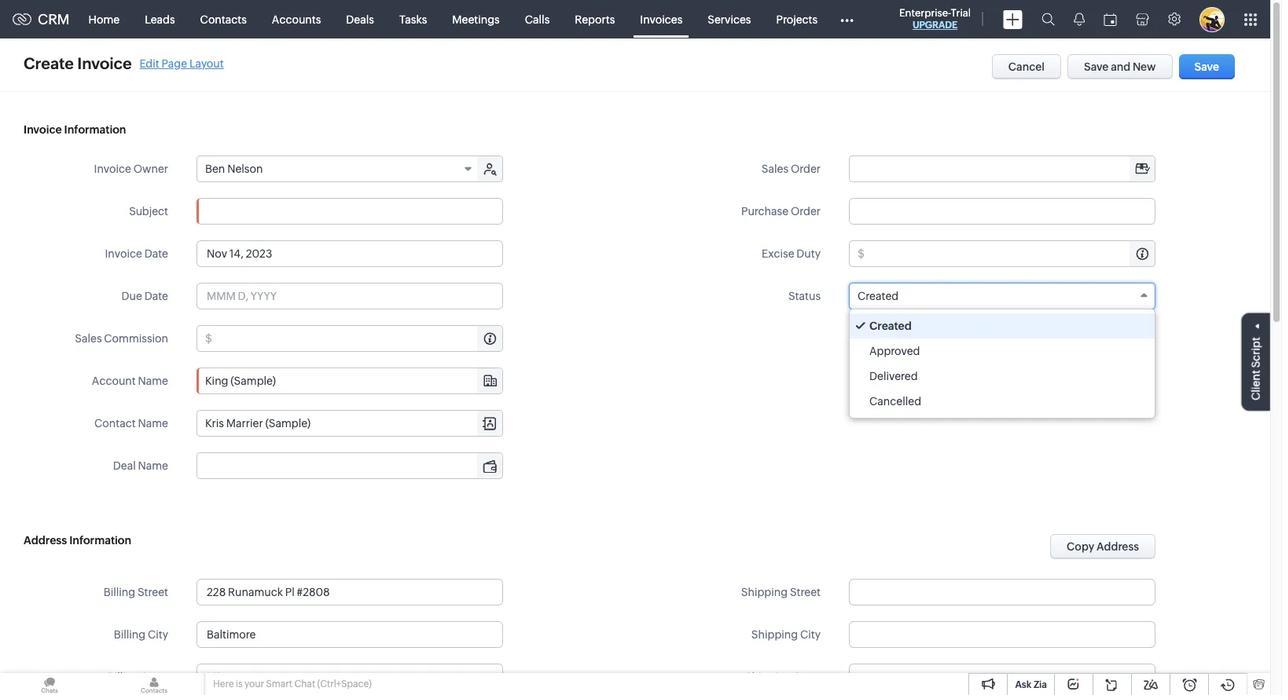 Task type: locate. For each thing, give the bounding box(es) containing it.
created option
[[850, 314, 1155, 339]]

enterprise-
[[900, 7, 951, 19]]

duty
[[797, 248, 821, 260]]

billing for billing city
[[114, 629, 146, 642]]

1 vertical spatial billing
[[114, 629, 146, 642]]

2 order from the top
[[791, 205, 821, 218]]

street for billing street
[[138, 587, 168, 599]]

shipping for shipping city
[[752, 629, 798, 642]]

search element
[[1032, 0, 1065, 39]]

date for due date
[[144, 290, 168, 303]]

information up billing street
[[69, 535, 131, 547]]

invoices link
[[628, 0, 695, 38]]

1 date from the top
[[144, 248, 168, 260]]

2 vertical spatial shipping
[[745, 671, 792, 684]]

state for shipping state
[[794, 671, 821, 684]]

copy address button
[[1051, 535, 1156, 560]]

contacts link
[[188, 0, 259, 38]]

date down subject
[[144, 248, 168, 260]]

profile element
[[1190, 0, 1234, 38]]

chats image
[[0, 674, 99, 696]]

0 horizontal spatial state
[[142, 671, 168, 684]]

billing
[[104, 587, 135, 599], [114, 629, 146, 642], [108, 671, 139, 684]]

invoice for invoice information
[[24, 123, 62, 136]]

home link
[[76, 0, 132, 38]]

1 vertical spatial created
[[870, 320, 912, 333]]

$ right commission at the top of the page
[[205, 333, 212, 345]]

street
[[138, 587, 168, 599], [790, 587, 821, 599]]

save and new button
[[1068, 54, 1173, 79]]

street for shipping street
[[790, 587, 821, 599]]

0 vertical spatial order
[[791, 163, 821, 175]]

shipping down shipping city
[[745, 671, 792, 684]]

name right deal
[[138, 460, 168, 473]]

sales left commission at the top of the page
[[75, 333, 102, 345]]

1 vertical spatial sales
[[75, 333, 102, 345]]

2 date from the top
[[144, 290, 168, 303]]

1 vertical spatial date
[[144, 290, 168, 303]]

0 vertical spatial sales
[[762, 163, 789, 175]]

delivered
[[870, 370, 918, 383]]

save button
[[1179, 54, 1235, 79]]

order right purchase
[[791, 205, 821, 218]]

street up "billing city"
[[138, 587, 168, 599]]

0 horizontal spatial save
[[1084, 61, 1109, 73]]

0 horizontal spatial $
[[205, 333, 212, 345]]

cancelled
[[870, 396, 922, 408]]

0 horizontal spatial city
[[148, 629, 168, 642]]

2 vertical spatial billing
[[108, 671, 139, 684]]

state down "billing city"
[[142, 671, 168, 684]]

1 horizontal spatial state
[[794, 671, 821, 684]]

created inside option
[[870, 320, 912, 333]]

0 vertical spatial name
[[138, 375, 168, 388]]

0 vertical spatial $
[[858, 248, 865, 260]]

city for billing city
[[148, 629, 168, 642]]

accounts
[[272, 13, 321, 26]]

1 horizontal spatial street
[[790, 587, 821, 599]]

invoice up due
[[105, 248, 142, 260]]

0 vertical spatial date
[[144, 248, 168, 260]]

save down profile image
[[1195, 61, 1220, 73]]

1 horizontal spatial address
[[1097, 541, 1139, 554]]

name for account name
[[138, 375, 168, 388]]

chat
[[294, 679, 315, 690]]

subject
[[129, 205, 168, 218]]

1 state from the left
[[142, 671, 168, 684]]

calendar image
[[1104, 13, 1117, 26]]

signals image
[[1074, 13, 1085, 26]]

shipping for shipping state
[[745, 671, 792, 684]]

sales up purchase order at right
[[762, 163, 789, 175]]

address
[[24, 535, 67, 547], [1097, 541, 1139, 554]]

1 horizontal spatial sales
[[762, 163, 789, 175]]

edit page layout link
[[140, 57, 224, 70]]

name for contact name
[[138, 418, 168, 430]]

invoices
[[640, 13, 683, 26]]

state
[[142, 671, 168, 684], [794, 671, 821, 684]]

date for invoice date
[[144, 248, 168, 260]]

$
[[858, 248, 865, 260], [205, 333, 212, 345]]

None field
[[850, 156, 1155, 182], [197, 369, 502, 394], [197, 411, 502, 436], [197, 454, 502, 479], [850, 156, 1155, 182], [197, 369, 502, 394], [197, 411, 502, 436], [197, 454, 502, 479]]

1 name from the top
[[138, 375, 168, 388]]

city up billing state
[[148, 629, 168, 642]]

1 vertical spatial name
[[138, 418, 168, 430]]

0 vertical spatial created
[[858, 290, 899, 303]]

ask zia
[[1015, 680, 1047, 691]]

invoice left the 'owner'
[[94, 163, 131, 175]]

state for billing state
[[142, 671, 168, 684]]

create
[[24, 54, 74, 72]]

2 name from the top
[[138, 418, 168, 430]]

save for save and new
[[1084, 61, 1109, 73]]

layout
[[189, 57, 224, 70]]

shipping up shipping city
[[741, 587, 788, 599]]

home
[[89, 13, 120, 26]]

1 vertical spatial shipping
[[752, 629, 798, 642]]

1 vertical spatial $
[[205, 333, 212, 345]]

and
[[1111, 61, 1131, 73]]

tasks
[[399, 13, 427, 26]]

invoice
[[77, 54, 132, 72], [24, 123, 62, 136], [94, 163, 131, 175], [105, 248, 142, 260]]

city up shipping state
[[800, 629, 821, 642]]

information
[[64, 123, 126, 136], [69, 535, 131, 547]]

2 state from the left
[[794, 671, 821, 684]]

0 horizontal spatial street
[[138, 587, 168, 599]]

state down shipping city
[[794, 671, 821, 684]]

projects link
[[764, 0, 830, 38]]

2 save from the left
[[1195, 61, 1220, 73]]

contacts image
[[105, 674, 204, 696]]

1 horizontal spatial $
[[858, 248, 865, 260]]

purchase order
[[741, 205, 821, 218]]

owner
[[133, 163, 168, 175]]

0 vertical spatial shipping
[[741, 587, 788, 599]]

2 street from the left
[[790, 587, 821, 599]]

here is your smart chat (ctrl+space)
[[213, 679, 372, 690]]

information inside address information copy address
[[69, 535, 131, 547]]

name right account
[[138, 375, 168, 388]]

billing up "billing city"
[[104, 587, 135, 599]]

services link
[[695, 0, 764, 38]]

street up shipping city
[[790, 587, 821, 599]]

2 city from the left
[[800, 629, 821, 642]]

created inside field
[[858, 290, 899, 303]]

cancel button
[[992, 54, 1062, 79]]

1 city from the left
[[148, 629, 168, 642]]

invoice for invoice date
[[105, 248, 142, 260]]

city
[[148, 629, 168, 642], [800, 629, 821, 642]]

trial
[[951, 7, 971, 19]]

account
[[92, 375, 136, 388]]

new
[[1133, 61, 1156, 73]]

date right due
[[144, 290, 168, 303]]

here
[[213, 679, 234, 690]]

1 save from the left
[[1084, 61, 1109, 73]]

1 horizontal spatial city
[[800, 629, 821, 642]]

save left and
[[1084, 61, 1109, 73]]

invoice down home link
[[77, 54, 132, 72]]

$ right duty
[[858, 248, 865, 260]]

0 horizontal spatial sales
[[75, 333, 102, 345]]

created
[[858, 290, 899, 303], [870, 320, 912, 333]]

save and new
[[1084, 61, 1156, 73]]

2 vertical spatial name
[[138, 460, 168, 473]]

3 name from the top
[[138, 460, 168, 473]]

None text field
[[850, 156, 1155, 182], [215, 326, 502, 351], [197, 369, 502, 394], [197, 454, 502, 479], [197, 579, 503, 606], [849, 579, 1156, 606], [849, 622, 1156, 649], [849, 664, 1156, 691], [850, 156, 1155, 182], [215, 326, 502, 351], [197, 369, 502, 394], [197, 454, 502, 479], [197, 579, 503, 606], [849, 579, 1156, 606], [849, 622, 1156, 649], [849, 664, 1156, 691]]

name right contact
[[138, 418, 168, 430]]

billing street
[[104, 587, 168, 599]]

smart
[[266, 679, 292, 690]]

save
[[1084, 61, 1109, 73], [1195, 61, 1220, 73]]

list box
[[850, 310, 1155, 418]]

order
[[791, 163, 821, 175], [791, 205, 821, 218]]

excise
[[762, 248, 795, 260]]

1 horizontal spatial save
[[1195, 61, 1220, 73]]

1 vertical spatial order
[[791, 205, 821, 218]]

1 vertical spatial information
[[69, 535, 131, 547]]

sales order
[[762, 163, 821, 175]]

0 vertical spatial billing
[[104, 587, 135, 599]]

shipping down shipping street
[[752, 629, 798, 642]]

billing down "billing city"
[[108, 671, 139, 684]]

0 vertical spatial information
[[64, 123, 126, 136]]

projects
[[776, 13, 818, 26]]

upgrade
[[913, 20, 958, 31]]

0 horizontal spatial address
[[24, 535, 67, 547]]

billing for billing street
[[104, 587, 135, 599]]

None text field
[[197, 198, 503, 225], [849, 198, 1156, 225], [867, 241, 1155, 267], [197, 411, 502, 436], [197, 622, 503, 649], [197, 664, 503, 691], [197, 198, 503, 225], [849, 198, 1156, 225], [867, 241, 1155, 267], [197, 411, 502, 436], [197, 622, 503, 649], [197, 664, 503, 691]]

name for deal name
[[138, 460, 168, 473]]

signals element
[[1065, 0, 1095, 39]]

information for address
[[69, 535, 131, 547]]

shipping
[[741, 587, 788, 599], [752, 629, 798, 642], [745, 671, 792, 684]]

script
[[1250, 337, 1263, 368]]

order up purchase order at right
[[791, 163, 821, 175]]

information for invoice
[[64, 123, 126, 136]]

leads link
[[132, 0, 188, 38]]

1 order from the top
[[791, 163, 821, 175]]

name
[[138, 375, 168, 388], [138, 418, 168, 430], [138, 460, 168, 473]]

invoice down create
[[24, 123, 62, 136]]

information up invoice owner
[[64, 123, 126, 136]]

services
[[708, 13, 751, 26]]

date
[[144, 248, 168, 260], [144, 290, 168, 303]]

contact name
[[94, 418, 168, 430]]

billing down billing street
[[114, 629, 146, 642]]

1 street from the left
[[138, 587, 168, 599]]

enterprise-trial upgrade
[[900, 7, 971, 31]]

meetings
[[452, 13, 500, 26]]

sales
[[762, 163, 789, 175], [75, 333, 102, 345]]



Task type: vqa. For each thing, say whether or not it's contained in the screenshot.
duty
yes



Task type: describe. For each thing, give the bounding box(es) containing it.
invoice date
[[105, 248, 168, 260]]

account name
[[92, 375, 168, 388]]

client script
[[1250, 337, 1263, 400]]

is
[[236, 679, 243, 690]]

Created field
[[849, 283, 1156, 310]]

cancelled option
[[850, 389, 1155, 414]]

status
[[789, 290, 821, 303]]

sales for sales commission
[[75, 333, 102, 345]]

deal name
[[113, 460, 168, 473]]

contacts
[[200, 13, 247, 26]]

approved
[[870, 345, 920, 358]]

deals
[[346, 13, 374, 26]]

billing for billing state
[[108, 671, 139, 684]]

leads
[[145, 13, 175, 26]]

shipping state
[[745, 671, 821, 684]]

city for shipping city
[[800, 629, 821, 642]]

$ for duty
[[858, 248, 865, 260]]

excise duty
[[762, 248, 821, 260]]

create invoice edit page layout
[[24, 54, 224, 72]]

cancel
[[1009, 61, 1045, 73]]

page
[[162, 57, 187, 70]]

list box containing created
[[850, 310, 1155, 418]]

nelson
[[227, 163, 263, 175]]

copy
[[1067, 541, 1095, 554]]

address information copy address
[[24, 535, 1139, 554]]

shipping for shipping street
[[741, 587, 788, 599]]

crm
[[38, 11, 70, 28]]

commission
[[104, 333, 168, 345]]

meetings link
[[440, 0, 512, 38]]

(ctrl+space)
[[317, 679, 372, 690]]

shipping city
[[752, 629, 821, 642]]

MMM D, YYYY text field
[[197, 283, 503, 310]]

create menu image
[[1003, 10, 1023, 29]]

invoice for invoice owner
[[94, 163, 131, 175]]

invoice owner
[[94, 163, 168, 175]]

Other Modules field
[[830, 7, 864, 32]]

reports
[[575, 13, 615, 26]]

reports link
[[562, 0, 628, 38]]

deals link
[[334, 0, 387, 38]]

ben
[[205, 163, 225, 175]]

your
[[245, 679, 264, 690]]

sales for sales order
[[762, 163, 789, 175]]

shipping street
[[741, 587, 821, 599]]

client
[[1250, 370, 1263, 400]]

calls link
[[512, 0, 562, 38]]

deal
[[113, 460, 136, 473]]

crm link
[[13, 11, 70, 28]]

order for purchase order
[[791, 205, 821, 218]]

delivered option
[[850, 364, 1155, 389]]

accounts link
[[259, 0, 334, 38]]

save for save
[[1195, 61, 1220, 73]]

$ for commission
[[205, 333, 212, 345]]

billing city
[[114, 629, 168, 642]]

ask
[[1015, 680, 1032, 691]]

invoice information
[[24, 123, 126, 136]]

calls
[[525, 13, 550, 26]]

Ben Nelson field
[[197, 156, 479, 182]]

purchase
[[741, 205, 789, 218]]

ben nelson
[[205, 163, 263, 175]]

order for sales order
[[791, 163, 821, 175]]

profile image
[[1200, 7, 1225, 32]]

due
[[122, 290, 142, 303]]

edit
[[140, 57, 159, 70]]

MMM D, YYYY text field
[[197, 241, 503, 267]]

contact
[[94, 418, 136, 430]]

create menu element
[[994, 0, 1032, 38]]

approved option
[[850, 339, 1155, 364]]

search image
[[1042, 13, 1055, 26]]

tasks link
[[387, 0, 440, 38]]

due date
[[122, 290, 168, 303]]

billing state
[[108, 671, 168, 684]]

sales commission
[[75, 333, 168, 345]]

zia
[[1034, 680, 1047, 691]]



